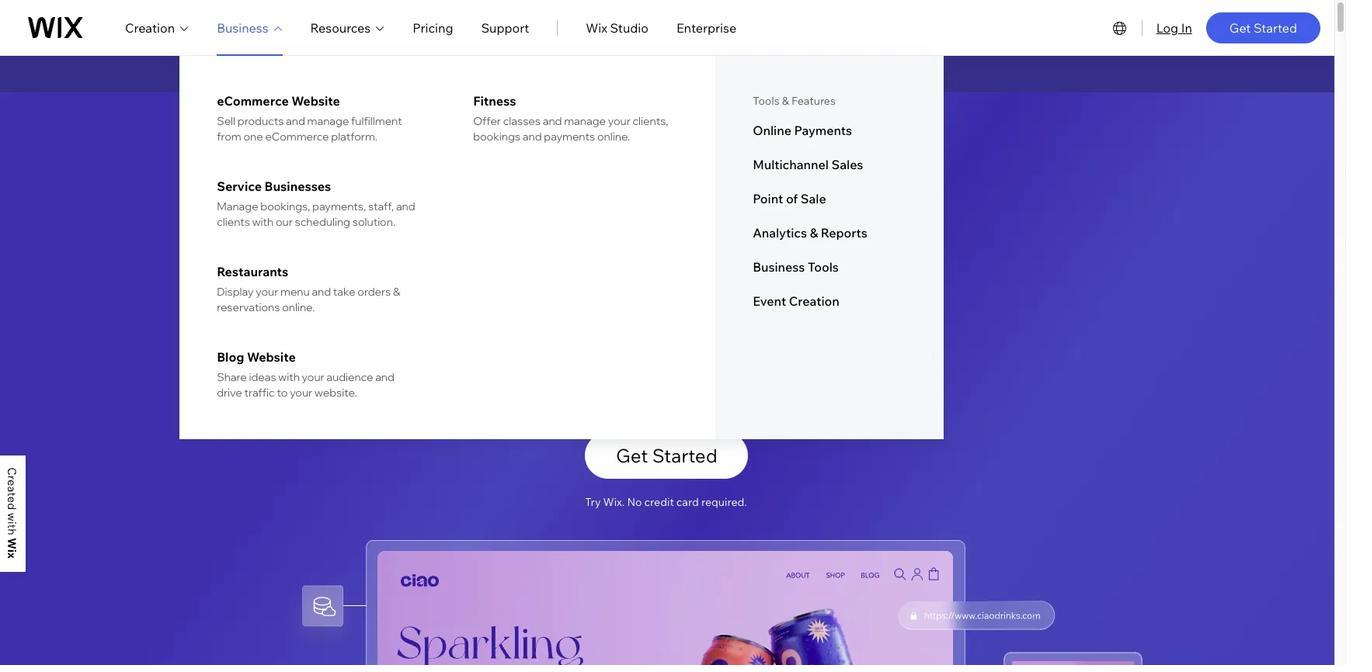 Task type: describe. For each thing, give the bounding box(es) containing it.
website for ecommerce website
[[292, 93, 340, 109]]

ukraine.
[[763, 66, 810, 82]]

business for business tools
[[753, 259, 805, 275]]

website for blog website
[[247, 350, 296, 365]]

try
[[585, 496, 601, 510]]

blog website share ideas with your audience and drive traffic to your website.
[[217, 350, 395, 400]]

online. inside fitness offer classes and manage your clients, bookings and payments online.
[[597, 130, 630, 144]]

take
[[333, 285, 355, 299]]

what
[[491, 267, 532, 287]]

point of sale link
[[753, 191, 907, 207]]

multichannel
[[753, 157, 829, 172]]

online payments link
[[753, 123, 907, 138]]

point
[[753, 191, 783, 207]]

of inside business group
[[786, 191, 798, 207]]

2 vertical spatial of
[[572, 267, 588, 287]]

support link
[[481, 18, 529, 37]]

businesses
[[265, 179, 331, 194]]

manage
[[217, 200, 258, 214]]

share
[[217, 371, 247, 385]]

sale
[[801, 191, 826, 207]]

together
[[552, 66, 603, 82]]

the
[[683, 66, 703, 82]]

get inside get started button
[[616, 445, 648, 468]]

our
[[276, 215, 293, 229]]

clients
[[217, 215, 250, 229]]

traffic
[[244, 386, 275, 400]]

from
[[217, 130, 241, 144]]

scheduling
[[295, 215, 350, 229]]

payments,
[[312, 200, 366, 214]]

wix.
[[603, 496, 625, 510]]

in
[[1181, 20, 1192, 35]]

restaurants
[[217, 264, 288, 280]]

tools & features
[[753, 94, 836, 108]]

and inside blog website share ideas with your audience and drive traffic to your website.
[[375, 371, 395, 385]]

started inside button
[[652, 445, 718, 468]]

no
[[627, 496, 642, 510]]

payments
[[544, 130, 595, 144]]

drive
[[217, 386, 242, 400]]

ideas
[[249, 371, 276, 385]]

analytics & reports
[[753, 225, 868, 241]]

manage inside fitness offer classes and manage your clients, bookings and payments online.
[[564, 114, 606, 128]]

log in
[[1156, 20, 1192, 35]]

credit
[[644, 496, 674, 510]]

service
[[217, 179, 262, 194]]

& for analytics
[[810, 225, 818, 241]]

kind
[[536, 267, 569, 287]]

let's make an impact together to stand with the people of ukraine.
[[429, 66, 810, 82]]

multichannel sales link
[[753, 157, 907, 172]]

one
[[244, 130, 263, 144]]

online payments
[[753, 123, 852, 138]]

people
[[705, 66, 746, 82]]

fitness
[[473, 93, 516, 109]]

1 vertical spatial tools
[[808, 259, 839, 275]]

1 vertical spatial website
[[591, 267, 651, 287]]

studio
[[610, 20, 649, 35]]

business button
[[217, 18, 282, 37]]

pricing link
[[413, 18, 453, 37]]

event creation
[[753, 294, 840, 309]]

sales
[[832, 157, 863, 172]]

bookings,
[[260, 200, 310, 214]]

and inside ecommerce website sell products and manage fulfillment from one ecommerce platform.
[[286, 114, 305, 128]]

online. inside the restaurants display your menu and take orders & reservations online.
[[282, 301, 315, 315]]

impact
[[509, 66, 550, 82]]

like
[[736, 267, 761, 287]]

ecommerce website sell products and manage fulfillment from one ecommerce platform.
[[217, 93, 402, 144]]

& for tools
[[782, 94, 789, 108]]

pricing
[[413, 20, 453, 35]]

restaurants display your menu and take orders & reservations online.
[[217, 264, 400, 315]]

created with wix image
[[8, 468, 16, 559]]

business tools
[[753, 259, 839, 275]]

stand
[[620, 66, 653, 82]]

business for business
[[217, 20, 268, 35]]

get started inside 'get started' link
[[1230, 20, 1297, 35]]

wix studio link
[[586, 18, 649, 37]]

creation button
[[125, 18, 189, 37]]

0 vertical spatial with
[[656, 66, 681, 82]]

2 horizontal spatial to
[[765, 267, 781, 287]]

service businesses manage bookings, payments, staff, and clients with our scheduling solution.
[[217, 179, 415, 229]]

offer
[[473, 114, 501, 128]]

display
[[217, 285, 254, 299]]

creation inside business group
[[789, 294, 840, 309]]

get started link
[[1206, 12, 1321, 43]]

try wix. no credit card required.
[[585, 496, 747, 510]]

classes
[[503, 114, 541, 128]]

enterprise link
[[677, 18, 737, 37]]

blog
[[217, 350, 244, 365]]

your inside the restaurants display your menu and take orders & reservations online.
[[256, 285, 278, 299]]

reports
[[821, 225, 868, 241]]

website.
[[315, 386, 357, 400]]

analytics
[[753, 225, 807, 241]]

event creation link
[[753, 294, 907, 309]]



Task type: vqa. For each thing, say whether or not it's contained in the screenshot.
impact
yes



Task type: locate. For each thing, give the bounding box(es) containing it.
with
[[656, 66, 681, 82], [252, 215, 274, 229], [278, 371, 300, 385]]

wix studio
[[586, 20, 649, 35]]

support
[[481, 20, 529, 35]]

products
[[238, 114, 284, 128]]

to
[[606, 66, 618, 82], [765, 267, 781, 287], [277, 386, 288, 400]]

1 horizontal spatial online.
[[597, 130, 630, 144]]

2 horizontal spatial of
[[786, 191, 798, 207]]

0 vertical spatial business
[[217, 20, 268, 35]]

get started button
[[585, 433, 748, 480]]

your left website.
[[290, 386, 312, 400]]

1 horizontal spatial with
[[278, 371, 300, 385]]

and right staff,
[[396, 200, 415, 214]]

2 vertical spatial &
[[393, 285, 400, 299]]

1 vertical spatial with
[[252, 215, 274, 229]]

platform.
[[331, 130, 377, 144]]

0 horizontal spatial &
[[393, 285, 400, 299]]

of right kind at left
[[572, 267, 588, 287]]

0 horizontal spatial with
[[252, 215, 274, 229]]

1 vertical spatial started
[[652, 445, 718, 468]]

with right ideas
[[278, 371, 300, 385]]

your
[[608, 114, 631, 128], [256, 285, 278, 299], [302, 371, 324, 385], [290, 386, 312, 400]]

payments
[[794, 123, 852, 138]]

and up the payments on the left top
[[543, 114, 562, 128]]

solution.
[[352, 215, 395, 229]]

wix
[[586, 20, 607, 35]]

& inside the restaurants display your menu and take orders & reservations online.
[[393, 285, 400, 299]]

manage down ecommerce website link
[[307, 114, 349, 128]]

create
[[439, 122, 624, 193]]

fulfillment
[[351, 114, 402, 128]]

with inside blog website share ideas with your audience and drive traffic to your website.
[[278, 371, 300, 385]]

to left stand
[[606, 66, 618, 82]]

0 vertical spatial of
[[749, 66, 760, 82]]

2 manage from the left
[[564, 114, 606, 128]]

your up 'reservations'
[[256, 285, 278, 299]]

online.
[[597, 130, 630, 144], [282, 301, 315, 315]]

event
[[753, 294, 786, 309]]

& left reports
[[810, 225, 818, 241]]

your inside fitness offer classes and manage your clients, bookings and payments online.
[[608, 114, 631, 128]]

started
[[1254, 20, 1297, 35], [652, 445, 718, 468]]

manage inside ecommerce website sell products and manage fulfillment from one ecommerce platform.
[[307, 114, 349, 128]]

get up no
[[616, 445, 648, 468]]

get started inside get started button
[[616, 445, 718, 468]]

menu
[[280, 285, 310, 299]]

2 vertical spatial to
[[277, 386, 288, 400]]

card
[[677, 496, 699, 510]]

point of sale
[[753, 191, 826, 207]]

0 vertical spatial get started
[[1230, 20, 1297, 35]]

get inside 'get started' link
[[1230, 20, 1251, 35]]

glass ns.png image
[[899, 602, 1054, 630]]

log
[[1156, 20, 1179, 35]]

0 horizontal spatial website
[[591, 267, 651, 287]]

with left "our"
[[252, 215, 274, 229]]

2 horizontal spatial with
[[656, 66, 681, 82]]

2 horizontal spatial &
[[810, 225, 818, 241]]

bookings
[[473, 130, 521, 144]]

0 horizontal spatial to
[[277, 386, 288, 400]]

and right audience
[[375, 371, 395, 385]]

website inside blog website share ideas with your audience and drive traffic to your website.
[[247, 350, 296, 365]]

a
[[635, 122, 667, 193]]

business
[[217, 20, 268, 35], [753, 259, 805, 275]]

0 horizontal spatial of
[[572, 267, 588, 287]]

1 vertical spatial get started
[[616, 445, 718, 468]]

1 vertical spatial ecommerce
[[265, 130, 329, 144]]

staff,
[[368, 200, 394, 214]]

your left clients,
[[608, 114, 631, 128]]

you
[[704, 267, 732, 287]]

0 horizontal spatial creation
[[125, 20, 175, 35]]

without
[[483, 184, 692, 254]]

website
[[678, 122, 894, 193], [591, 267, 651, 287]]

log in link
[[1156, 18, 1192, 37]]

1 vertical spatial get
[[616, 445, 648, 468]]

0 vertical spatial online.
[[597, 130, 630, 144]]

1 horizontal spatial to
[[606, 66, 618, 82]]

0 horizontal spatial manage
[[307, 114, 349, 128]]

website inside ecommerce website sell products and manage fulfillment from one ecommerce platform.
[[292, 93, 340, 109]]

1 manage from the left
[[307, 114, 349, 128]]

audience
[[327, 371, 373, 385]]

let's
[[429, 66, 456, 82]]

required.
[[701, 496, 747, 510]]

get started up try wix. no credit card required.
[[616, 445, 718, 468]]

& right orders
[[393, 285, 400, 299]]

get
[[1230, 20, 1251, 35], [616, 445, 648, 468]]

2 vertical spatial with
[[278, 371, 300, 385]]

0 vertical spatial started
[[1254, 20, 1297, 35]]

0 horizontal spatial started
[[652, 445, 718, 468]]

with inside service businesses manage bookings, payments, staff, and clients with our scheduling solution.
[[252, 215, 274, 229]]

business tools link
[[753, 259, 907, 275]]

tools up event creation link
[[808, 259, 839, 275]]

1 vertical spatial to
[[765, 267, 781, 287]]

and down restaurants link
[[312, 285, 331, 299]]

1 horizontal spatial get
[[1230, 20, 1251, 35]]

1 vertical spatial of
[[786, 191, 798, 207]]

0 horizontal spatial get started
[[616, 445, 718, 468]]

ecommerce down products
[[265, 130, 329, 144]]

resources button
[[310, 18, 385, 37]]

would
[[654, 267, 701, 287]]

0 horizontal spatial business
[[217, 20, 268, 35]]

& down ukraine.
[[782, 94, 789, 108]]

ecommerce up products
[[217, 93, 289, 109]]

online. left a
[[597, 130, 630, 144]]

1 horizontal spatial &
[[782, 94, 789, 108]]

1 vertical spatial online.
[[282, 301, 315, 315]]

1 vertical spatial business
[[753, 259, 805, 275]]

1 vertical spatial &
[[810, 225, 818, 241]]

of right people
[[749, 66, 760, 82]]

to inside blog website share ideas with your audience and drive traffic to your website.
[[277, 386, 288, 400]]

and inside service businesses manage bookings, payments, staff, and clients with our scheduling solution.
[[396, 200, 415, 214]]

1 horizontal spatial of
[[749, 66, 760, 82]]

website up ideas
[[247, 350, 296, 365]]

business inside group
[[753, 259, 805, 275]]

to right like
[[765, 267, 781, 287]]

resources
[[310, 20, 371, 35]]

ecommerce website link
[[217, 93, 422, 109]]

1 horizontal spatial website
[[678, 122, 894, 193]]

sell
[[217, 114, 235, 128]]

creation inside popup button
[[125, 20, 175, 35]]

0 vertical spatial to
[[606, 66, 618, 82]]

business group
[[180, 56, 944, 440]]

multichannel sales
[[753, 157, 863, 172]]

0 vertical spatial website
[[292, 93, 340, 109]]

business inside dropdown button
[[217, 20, 268, 35]]

fitness link
[[473, 93, 678, 109]]

1 horizontal spatial started
[[1254, 20, 1297, 35]]

and inside the restaurants display your menu and take orders & reservations online.
[[312, 285, 331, 299]]

0 vertical spatial ecommerce
[[217, 93, 289, 109]]

create a website without limits
[[439, 122, 894, 254]]

get started
[[1230, 20, 1297, 35], [616, 445, 718, 468]]

1 horizontal spatial business
[[753, 259, 805, 275]]

orders
[[358, 285, 391, 299]]

blog website link
[[217, 350, 422, 365]]

0 vertical spatial &
[[782, 94, 789, 108]]

0 vertical spatial tools
[[753, 94, 780, 108]]

website
[[292, 93, 340, 109], [247, 350, 296, 365]]

and down classes
[[523, 130, 542, 144]]

0 horizontal spatial tools
[[753, 94, 780, 108]]

service businesses link
[[217, 179, 422, 194]]

0 vertical spatial creation
[[125, 20, 175, 35]]

1 horizontal spatial get started
[[1230, 20, 1297, 35]]

get right in
[[1230, 20, 1251, 35]]

of
[[749, 66, 760, 82], [786, 191, 798, 207], [572, 267, 588, 287]]

0 vertical spatial website
[[678, 122, 894, 193]]

1 horizontal spatial manage
[[564, 114, 606, 128]]

1 vertical spatial creation
[[789, 294, 840, 309]]

clients,
[[633, 114, 668, 128]]

website inside create a website without limits
[[678, 122, 894, 193]]

get started right in
[[1230, 20, 1297, 35]]

1 horizontal spatial creation
[[789, 294, 840, 309]]

0 horizontal spatial online.
[[282, 301, 315, 315]]

online. down menu
[[282, 301, 315, 315]]

0 horizontal spatial get
[[616, 445, 648, 468]]

tools up online
[[753, 94, 780, 108]]

of left 'sale'
[[786, 191, 798, 207]]

1 horizontal spatial tools
[[808, 259, 839, 275]]

what kind of website would you like to create?
[[491, 267, 841, 287]]

manage
[[307, 114, 349, 128], [564, 114, 606, 128]]

website up platform.
[[292, 93, 340, 109]]

creation
[[125, 20, 175, 35], [789, 294, 840, 309]]

make
[[458, 66, 490, 82]]

your down blog website link
[[302, 371, 324, 385]]

analytics & reports link
[[753, 225, 907, 241]]

online
[[753, 123, 792, 138]]

create?
[[784, 267, 841, 287]]

&
[[782, 94, 789, 108], [810, 225, 818, 241], [393, 285, 400, 299]]

limits
[[703, 184, 850, 254]]

0 vertical spatial get
[[1230, 20, 1251, 35]]

manage up the payments on the left top
[[564, 114, 606, 128]]

language selector, english selected image
[[1111, 18, 1129, 37]]

enterprise
[[677, 20, 737, 35]]

1 vertical spatial website
[[247, 350, 296, 365]]

to right traffic
[[277, 386, 288, 400]]

with left the
[[656, 66, 681, 82]]

reservations
[[217, 301, 280, 315]]

and down ecommerce website link
[[286, 114, 305, 128]]

fitness offer classes and manage your clients, bookings and payments online.
[[473, 93, 668, 144]]



